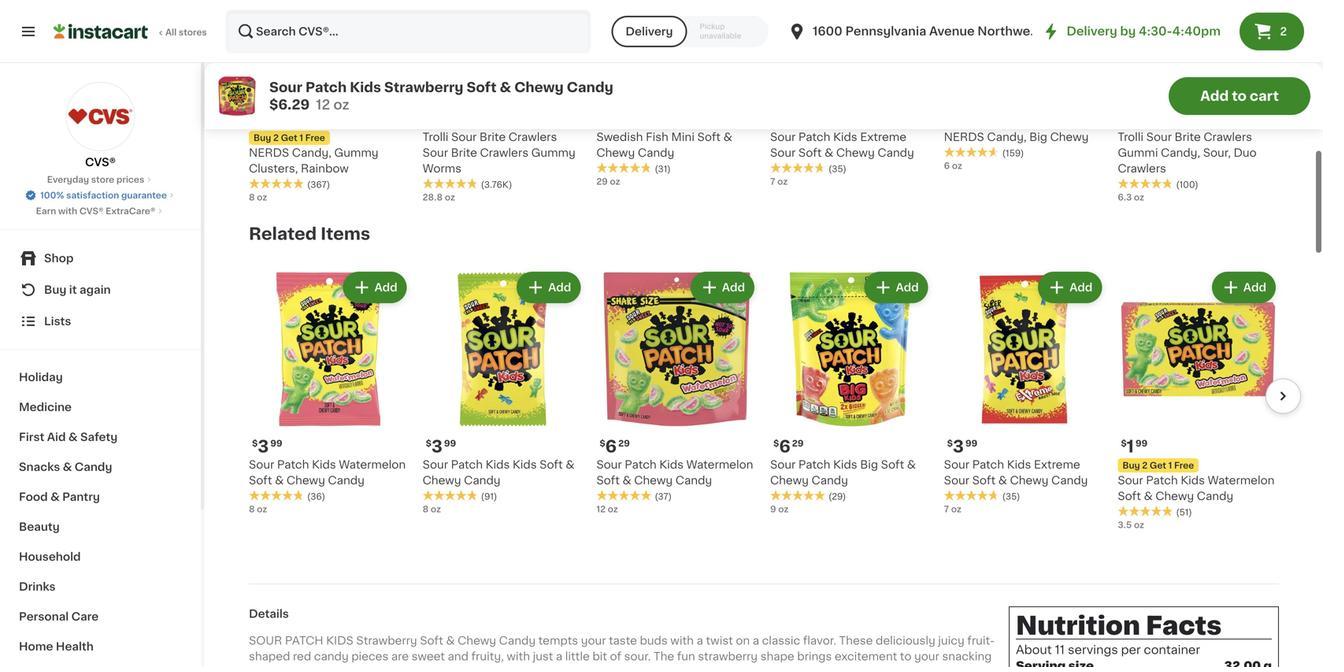 Task type: describe. For each thing, give the bounding box(es) containing it.
kids inside sour patch kids strawberry soft & chewy candy $6.29 12 oz
[[350, 81, 381, 94]]

free for 5
[[305, 133, 325, 142]]

care
[[71, 611, 99, 622]]

food & pantry
[[19, 492, 100, 503]]

drinks link
[[9, 572, 191, 602]]

6 oz
[[944, 161, 963, 170]]

cart
[[1250, 89, 1280, 103]]

snacks & candy
[[19, 462, 112, 473]]

party
[[914, 667, 944, 667]]

service type group
[[612, 16, 769, 47]]

soft inside sour patch kids big soft & chewy candy
[[881, 459, 905, 470]]

0 vertical spatial sour patch kids extreme sour soft & chewy candy
[[771, 131, 915, 158]]

candy inside sour patch kids big soft & chewy candy
[[812, 475, 849, 486]]

8 oz for sour patch kids kids soft & chewy candy
[[423, 505, 441, 514]]

trolli for trolli sour brite crawlers sour brite crawlers gummy worms
[[423, 131, 449, 142]]

99 for sour patch kids kids soft & chewy candy
[[444, 439, 456, 448]]

swedish
[[597, 131, 643, 142]]

candy, for big
[[988, 131, 1027, 142]]

29 oz
[[597, 177, 621, 186]]

1 horizontal spatial 7 oz
[[944, 505, 962, 514]]

9
[[771, 505, 777, 514]]

home health
[[19, 641, 94, 652]]

$6.29
[[269, 98, 310, 111]]

5 product group from the left
[[944, 269, 1106, 516]]

$ 6 29 for sour patch kids watermelon soft & chewy candy
[[600, 438, 630, 455]]

(37)
[[655, 492, 672, 501]]

snacking
[[943, 651, 992, 662]]

1600
[[813, 26, 843, 37]]

all
[[165, 28, 177, 37]]

add inside add to cart button
[[1201, 89, 1229, 103]]

1 horizontal spatial big
[[1030, 131, 1048, 142]]

perfect
[[306, 667, 347, 667]]

trolli sour brite crawlers sour brite crawlers gummy worms
[[423, 131, 576, 174]]

a left twist in the right of the page
[[697, 636, 703, 647]]

brite for crawlers
[[480, 131, 506, 142]]

& inside sour patch kids big soft & chewy candy
[[908, 459, 916, 470]]

pieces
[[352, 651, 389, 662]]

sour patch kids watermelon soft & chewy candy for 3
[[249, 459, 406, 486]]

kids for (36)
[[312, 459, 336, 470]]

3 for sour patch kids extreme sour soft & chewy candy
[[953, 438, 964, 455]]

0 horizontal spatial (35)
[[829, 164, 847, 173]]

kids
[[326, 636, 354, 647]]

1 for 1
[[1169, 461, 1173, 470]]

1 horizontal spatial (35)
[[1003, 492, 1021, 501]]

2 vertical spatial with
[[507, 651, 530, 662]]

related items
[[249, 226, 370, 242]]

& inside sour patch kids kids soft & chewy candy
[[566, 459, 575, 470]]

0 horizontal spatial candy
[[314, 651, 349, 662]]

patch for (29)
[[799, 459, 831, 470]]

1 horizontal spatial your
[[915, 651, 940, 662]]

add for (37)
[[722, 282, 745, 293]]

excitement
[[835, 651, 898, 662]]

extracare®
[[106, 207, 155, 216]]

2 product group from the left
[[423, 269, 584, 516]]

patch for (36)
[[277, 459, 309, 470]]

big inside sour patch kids big soft & chewy candy
[[861, 459, 879, 470]]

add to cart
[[1201, 89, 1280, 103]]

100% satisfaction guarantee button
[[25, 186, 176, 202]]

add for (35)
[[1070, 282, 1093, 293]]

8 oz for nerds candy, gummy clusters, rainbow
[[249, 193, 267, 202]]

sour patch kids strawberry soft & chewy candy $6.29 12 oz
[[269, 81, 614, 111]]

to inside button
[[1233, 89, 1247, 103]]

4 product group from the left
[[771, 269, 932, 516]]

buy it again link
[[9, 274, 191, 306]]

addition
[[404, 667, 450, 667]]

& inside the swedish fish mini soft & chewy candy
[[724, 131, 733, 142]]

1 horizontal spatial 7
[[944, 505, 950, 514]]

bowls.
[[504, 667, 540, 667]]

0 vertical spatial and
[[448, 651, 469, 662]]

aid
[[47, 432, 66, 443]]

bit
[[593, 651, 607, 662]]

(36)
[[307, 492, 325, 501]]

patch
[[285, 636, 323, 647]]

snacks & candy link
[[9, 452, 191, 482]]

0 vertical spatial 7
[[771, 177, 776, 186]]

sweet
[[813, 667, 853, 667]]

add button for (91)
[[519, 273, 579, 302]]

2 for 1
[[1143, 461, 1148, 470]]

everyday
[[47, 175, 89, 184]]

brite for sour,
[[1175, 131, 1202, 142]]

sour,
[[1204, 147, 1231, 158]]

personal care
[[19, 611, 99, 622]]

treat
[[856, 667, 882, 667]]

duo
[[1234, 147, 1257, 158]]

add for (36)
[[375, 282, 398, 293]]

sour patch kids strawberry soft & chewy candy tempts your taste buds with a twist on a classic flavor. these deliciously juicy fruit- shaped red candy pieces are sweet and fruity, with just a little bit of sour. the fun strawberry shape brings excitement to your snacking and is the perfect summery addition to candy bowls. keep this candy on hand for a quick sour then sweet treat or as party favo
[[249, 636, 995, 667]]

first aid & safety link
[[9, 422, 191, 452]]

1600 pennsylvania avenue northwest
[[813, 26, 1043, 37]]

lists
[[44, 316, 71, 327]]

1 vertical spatial on
[[635, 667, 649, 667]]

add button for (37)
[[692, 273, 753, 302]]

pantry
[[62, 492, 100, 503]]

watermelon for 6
[[687, 459, 754, 470]]

2 horizontal spatial sour patch kids watermelon soft & chewy candy
[[1118, 475, 1275, 502]]

candy inside sour patch kids strawberry soft & chewy candy $6.29 12 oz
[[567, 81, 614, 94]]

holiday
[[19, 372, 63, 383]]

(51)
[[1177, 508, 1193, 517]]

0 vertical spatial on
[[736, 636, 750, 647]]

prices
[[117, 175, 144, 184]]

12 oz
[[597, 505, 618, 514]]

keep
[[543, 667, 572, 667]]

a up keep in the bottom left of the page
[[556, 651, 563, 662]]

facts
[[1146, 614, 1222, 639]]

drinks
[[19, 581, 56, 593]]

fruity,
[[472, 651, 504, 662]]

earn with cvs® extracare® link
[[36, 205, 165, 217]]

(100)
[[1177, 180, 1199, 189]]

with inside "link"
[[58, 207, 77, 216]]

add button for (35)
[[1040, 273, 1101, 302]]

all stores
[[165, 28, 207, 37]]

guarantee
[[121, 191, 167, 200]]

patch for (37)
[[625, 459, 657, 470]]

taste
[[609, 636, 637, 647]]

99 for buy 2 get 1 free
[[1136, 439, 1148, 448]]

sweet
[[412, 651, 445, 662]]

soft inside the swedish fish mini soft & chewy candy
[[698, 131, 721, 142]]

buy inside buy it again link
[[44, 284, 66, 295]]

shop link
[[9, 243, 191, 274]]

100%
[[40, 191, 64, 200]]

beauty
[[19, 522, 60, 533]]

candy inside sour patch kids kids soft & chewy candy
[[464, 475, 501, 486]]

8 oz for sour patch kids watermelon soft & chewy candy
[[249, 505, 267, 514]]

add button for (29)
[[866, 273, 927, 302]]

0 horizontal spatial sour
[[249, 636, 282, 647]]

oz inside sour patch kids strawberry soft & chewy candy $6.29 12 oz
[[334, 98, 350, 111]]

buy for 1
[[1123, 461, 1141, 470]]

sour inside sour patch kids big soft & chewy candy
[[771, 459, 796, 470]]

rainbow
[[301, 163, 349, 174]]

& inside food & pantry link
[[50, 492, 60, 503]]

earn with cvs® extracare®
[[36, 207, 155, 216]]

buy 2 get 1 free for 5
[[254, 133, 325, 142]]

related
[[249, 226, 317, 242]]

earn
[[36, 207, 56, 216]]

1 horizontal spatial candy
[[467, 667, 502, 667]]

& inside sour patch kids strawberry soft & chewy candy tempts your taste buds with a twist on a classic flavor. these deliciously juicy fruit- shaped red candy pieces are sweet and fruity, with just a little bit of sour. the fun strawberry shape brings excitement to your snacking and is the perfect summery addition to candy bowls. keep this candy on hand for a quick sour then sweet treat or as party favo
[[446, 636, 455, 647]]

quick
[[710, 667, 740, 667]]

add button for (36)
[[345, 273, 406, 302]]

4:40pm
[[1173, 26, 1221, 37]]

clusters,
[[249, 163, 298, 174]]

chewy inside the swedish fish mini soft & chewy candy
[[597, 147, 635, 158]]

29 for sour patch kids watermelon soft & chewy candy
[[619, 439, 630, 448]]

2 horizontal spatial with
[[671, 636, 694, 647]]

item carousel region containing 3
[[249, 262, 1302, 546]]

0 vertical spatial cvs®
[[85, 157, 116, 168]]

(29)
[[829, 492, 847, 501]]

& inside sour patch kids strawberry soft & chewy candy $6.29 12 oz
[[500, 81, 511, 94]]

northwest
[[978, 26, 1043, 37]]

3 for sour patch kids watermelon soft & chewy candy
[[258, 438, 269, 455]]

(367)
[[307, 180, 330, 189]]

3 product group from the left
[[597, 269, 758, 516]]

gummy inside trolli sour brite crawlers sour brite crawlers gummy worms
[[532, 147, 576, 158]]

nutrition
[[1016, 614, 1141, 639]]

pennsylvania
[[846, 26, 927, 37]]

nerds for nerds candy, gummy clusters, rainbow
[[249, 147, 289, 158]]

2 horizontal spatial 6
[[944, 161, 950, 170]]

fun
[[677, 651, 696, 662]]

candy, inside trolli sour brite crawlers gummi candy, sour, duo crawlers
[[1161, 147, 1201, 158]]

$3.79 element
[[1118, 109, 1280, 129]]

again
[[80, 284, 111, 295]]

twist
[[706, 636, 733, 647]]

household link
[[9, 542, 191, 572]]



Task type: locate. For each thing, give the bounding box(es) containing it.
the
[[284, 667, 303, 667]]

first aid & safety
[[19, 432, 118, 443]]

99 for sour patch kids extreme sour soft & chewy candy
[[966, 439, 978, 448]]

buy 2 get 1 free down $ 1 99
[[1123, 461, 1195, 470]]

kids for (51)
[[1181, 475, 1206, 486]]

$ 3 99 for sour patch kids watermelon soft & chewy candy
[[252, 438, 283, 455]]

1 3 from the left
[[258, 438, 269, 455]]

2 horizontal spatial to
[[1233, 89, 1247, 103]]

just
[[533, 651, 553, 662]]

your up the party at the right of the page
[[915, 651, 940, 662]]

nutrition facts about 11 servings per container
[[1016, 614, 1222, 656]]

5 add button from the left
[[1040, 273, 1101, 302]]

0 horizontal spatial extreme
[[861, 131, 907, 142]]

watermelon
[[339, 459, 406, 470], [687, 459, 754, 470], [1208, 475, 1275, 486]]

add button for (51)
[[1214, 273, 1275, 302]]

1 99 from the left
[[270, 439, 283, 448]]

candy, up (100)
[[1161, 147, 1201, 158]]

8 for sour patch kids kids soft & chewy candy
[[423, 505, 429, 514]]

0 horizontal spatial brite
[[451, 147, 477, 158]]

medicine link
[[9, 392, 191, 422]]

1 vertical spatial free
[[1175, 461, 1195, 470]]

4 add button from the left
[[866, 273, 927, 302]]

delivery by 4:30-4:40pm
[[1067, 26, 1221, 37]]

on down sour.
[[635, 667, 649, 667]]

strawberry
[[384, 81, 464, 94], [356, 636, 417, 647]]

& inside snacks & candy 'link'
[[63, 462, 72, 473]]

nerds up 6 oz
[[944, 131, 985, 142]]

soft inside sour patch kids kids soft & chewy candy
[[540, 459, 563, 470]]

0 vertical spatial free
[[305, 133, 325, 142]]

$ 6 29 up sour patch kids big soft & chewy candy
[[774, 438, 804, 455]]

free for 1
[[1175, 461, 1195, 470]]

2 for 5
[[273, 133, 279, 142]]

household
[[19, 552, 81, 563]]

2 horizontal spatial 2
[[1281, 26, 1288, 37]]

product group
[[249, 269, 410, 516], [423, 269, 584, 516], [597, 269, 758, 516], [771, 269, 932, 516], [944, 269, 1106, 516], [1118, 269, 1280, 531]]

the
[[654, 651, 675, 662]]

patch for (51)
[[1147, 475, 1179, 486]]

1 vertical spatial to
[[900, 651, 912, 662]]

2 vertical spatial buy
[[1123, 461, 1141, 470]]

cvs®
[[85, 157, 116, 168], [79, 207, 104, 216]]

cvs® down the satisfaction
[[79, 207, 104, 216]]

kids for (91)
[[486, 459, 510, 470]]

6 add button from the left
[[1214, 273, 1275, 302]]

buy 2 get 1 free
[[254, 133, 325, 142], [1123, 461, 1195, 470]]

0 horizontal spatial 1
[[300, 133, 303, 142]]

0 vertical spatial with
[[58, 207, 77, 216]]

0 horizontal spatial 7 oz
[[771, 177, 788, 186]]

and down shaped
[[249, 667, 270, 667]]

1 vertical spatial 12
[[597, 505, 606, 514]]

1 item carousel region from the top
[[249, 0, 1302, 218]]

personal care link
[[9, 602, 191, 632]]

fish
[[646, 131, 669, 142]]

2 horizontal spatial $ 3 99
[[948, 438, 978, 455]]

None search field
[[225, 9, 591, 54]]

little
[[566, 651, 590, 662]]

kids for (35)
[[1007, 459, 1032, 470]]

0 horizontal spatial big
[[861, 459, 879, 470]]

deliciously
[[876, 636, 936, 647]]

2 horizontal spatial candy
[[598, 667, 632, 667]]

free
[[305, 133, 325, 142], [1175, 461, 1195, 470]]

instacart logo image
[[54, 22, 148, 41]]

gummy inside nerds candy, gummy clusters, rainbow
[[334, 147, 379, 158]]

delivery inside button
[[626, 26, 673, 37]]

trolli
[[423, 131, 449, 142], [1118, 131, 1144, 142]]

$ for (29)
[[774, 439, 780, 448]]

strawberry inside sour patch kids strawberry soft & chewy candy $6.29 12 oz
[[384, 81, 464, 94]]

0 horizontal spatial to
[[453, 667, 464, 667]]

strawberry
[[698, 651, 758, 662]]

3 $ 3 99 from the left
[[948, 438, 978, 455]]

1 vertical spatial item carousel region
[[249, 262, 1302, 546]]

0 horizontal spatial 6
[[606, 438, 617, 455]]

2 horizontal spatial 29
[[792, 439, 804, 448]]

fruit-
[[968, 636, 995, 647]]

$ for (37)
[[600, 439, 606, 448]]

$ 3 99 for sour patch kids kids soft & chewy candy
[[426, 438, 456, 455]]

2 $ 6 29 from the left
[[600, 438, 630, 455]]

trolli inside trolli sour brite crawlers sour brite crawlers gummy worms
[[423, 131, 449, 142]]

brite inside trolli sour brite crawlers gummi candy, sour, duo crawlers
[[1175, 131, 1202, 142]]

1 horizontal spatial 12
[[597, 505, 606, 514]]

$ inside $ 1 99
[[1121, 439, 1127, 448]]

sour patch kids watermelon soft & chewy candy for 6
[[597, 459, 754, 486]]

1 product group from the left
[[249, 269, 410, 516]]

$ 3 99
[[252, 438, 283, 455], [426, 438, 456, 455], [948, 438, 978, 455]]

8 for sour patch kids watermelon soft & chewy candy
[[249, 505, 255, 514]]

add for (51)
[[1244, 282, 1267, 293]]

1 horizontal spatial 29
[[619, 439, 630, 448]]

delivery for delivery
[[626, 26, 673, 37]]

sour patch kids watermelon soft & chewy candy up (37)
[[597, 459, 754, 486]]

6 for sour patch kids big soft & chewy candy
[[780, 438, 791, 455]]

4 99 from the left
[[1136, 439, 1148, 448]]

0 vertical spatial strawberry
[[384, 81, 464, 94]]

buy 2 get 1 free for 1
[[1123, 461, 1195, 470]]

store
[[91, 175, 114, 184]]

1 vertical spatial sour
[[743, 667, 776, 667]]

are
[[392, 651, 409, 662]]

$ 6 29
[[774, 438, 804, 455], [600, 438, 630, 455]]

(31)
[[655, 164, 671, 173]]

or
[[885, 667, 896, 667]]

to left cart
[[1233, 89, 1247, 103]]

trolli up gummi
[[1118, 131, 1144, 142]]

a left classic
[[753, 636, 760, 647]]

sour patch kids watermelon soft & chewy candy up (51)
[[1118, 475, 1275, 502]]

2 vertical spatial to
[[453, 667, 464, 667]]

3 3 from the left
[[953, 438, 964, 455]]

buy
[[254, 133, 271, 142], [44, 284, 66, 295], [1123, 461, 1141, 470]]

with right earn
[[58, 207, 77, 216]]

2 down the $ 5 79
[[273, 133, 279, 142]]

about
[[1016, 645, 1052, 656]]

safety
[[80, 432, 118, 443]]

candy inside sour patch kids strawberry soft & chewy candy tempts your taste buds with a twist on a classic flavor. these deliciously juicy fruit- shaped red candy pieces are sweet and fruity, with just a little bit of sour. the fun strawberry shape brings excitement to your snacking and is the perfect summery addition to candy bowls. keep this candy on hand for a quick sour then sweet treat or as party favo
[[499, 636, 536, 647]]

1600 pennsylvania avenue northwest button
[[788, 9, 1043, 54]]

snacks
[[19, 462, 60, 473]]

brite down the $3.79 element
[[1175, 131, 1202, 142]]

buy for 5
[[254, 133, 271, 142]]

for
[[683, 667, 698, 667]]

candy down of
[[598, 667, 632, 667]]

on up strawberry
[[736, 636, 750, 647]]

6 up 9 oz
[[780, 438, 791, 455]]

1 horizontal spatial with
[[507, 651, 530, 662]]

1 vertical spatial 7 oz
[[944, 505, 962, 514]]

sour patch kids watermelon soft & chewy candy up (36)
[[249, 459, 406, 486]]

$ inside the $ 5 79
[[252, 111, 258, 120]]

3 add button from the left
[[692, 273, 753, 302]]

chewy inside sour patch kids strawberry soft & chewy candy tempts your taste buds with a twist on a classic flavor. these deliciously juicy fruit- shaped red candy pieces are sweet and fruity, with just a little bit of sour. the fun strawberry shape brings excitement to your snacking and is the perfect summery addition to candy bowls. keep this candy on hand for a quick sour then sweet treat or as party favo
[[458, 636, 496, 647]]

soft inside sour patch kids strawberry soft & chewy candy $6.29 12 oz
[[467, 81, 497, 94]]

patch for (35)
[[973, 459, 1005, 470]]

$ 1 99
[[1121, 438, 1148, 455]]

shape
[[761, 651, 795, 662]]

2 button
[[1240, 13, 1305, 50]]

tempts
[[539, 636, 578, 647]]

1 horizontal spatial buy 2 get 1 free
[[1123, 461, 1195, 470]]

2 3 from the left
[[432, 438, 443, 455]]

your up bit
[[581, 636, 606, 647]]

0 horizontal spatial 2
[[273, 133, 279, 142]]

get for 1
[[1150, 461, 1167, 470]]

0 horizontal spatial with
[[58, 207, 77, 216]]

sour inside trolli sour brite crawlers gummi candy, sour, duo crawlers
[[1147, 131, 1172, 142]]

sour
[[269, 81, 303, 94], [451, 131, 477, 142], [771, 131, 796, 142], [1147, 131, 1172, 142], [423, 147, 448, 158], [771, 147, 796, 158], [249, 459, 274, 470], [423, 459, 448, 470], [771, 459, 796, 470], [944, 459, 970, 470], [597, 459, 622, 470], [944, 475, 970, 486], [1118, 475, 1144, 486]]

8 for nerds candy, gummy clusters, rainbow
[[249, 193, 255, 202]]

buy down $ 1 99
[[1123, 461, 1141, 470]]

details
[[249, 609, 289, 620]]

2 trolli from the left
[[1118, 131, 1144, 142]]

home
[[19, 641, 53, 652]]

1 horizontal spatial $ 6 29
[[774, 438, 804, 455]]

2 horizontal spatial watermelon
[[1208, 475, 1275, 486]]

brite
[[480, 131, 506, 142], [1175, 131, 1202, 142], [451, 147, 477, 158]]

1 horizontal spatial sour patch kids watermelon soft & chewy candy
[[597, 459, 754, 486]]

2 inside button
[[1281, 26, 1288, 37]]

0 horizontal spatial get
[[281, 133, 298, 142]]

strawberry for kids
[[384, 81, 464, 94]]

and
[[448, 651, 469, 662], [249, 667, 270, 667]]

free up (51)
[[1175, 461, 1195, 470]]

trolli up worms
[[423, 131, 449, 142]]

1 horizontal spatial $ 3 99
[[426, 438, 456, 455]]

patch inside sour patch kids kids soft & chewy candy
[[451, 459, 483, 470]]

with up bowls.
[[507, 651, 530, 662]]

chewy inside sour patch kids kids soft & chewy candy
[[423, 475, 461, 486]]

item carousel region containing 5
[[249, 0, 1302, 218]]

home health link
[[9, 632, 191, 662]]

1 horizontal spatial watermelon
[[687, 459, 754, 470]]

patch inside sour patch kids strawberry soft & chewy candy $6.29 12 oz
[[306, 81, 347, 94]]

1 horizontal spatial sour patch kids extreme sour soft & chewy candy
[[944, 459, 1088, 486]]

1 horizontal spatial nerds
[[944, 131, 985, 142]]

then
[[779, 667, 811, 667]]

$ 3 99 for sour patch kids extreme sour soft & chewy candy
[[948, 438, 978, 455]]

add to cart button
[[1169, 77, 1311, 115]]

1 horizontal spatial 1
[[1127, 438, 1135, 455]]

get for 5
[[281, 133, 298, 142]]

chewy inside sour patch kids strawberry soft & chewy candy $6.29 12 oz
[[515, 81, 564, 94]]

1 horizontal spatial extreme
[[1034, 459, 1081, 470]]

candy inside the swedish fish mini soft & chewy candy
[[638, 147, 675, 158]]

candy inside snacks & candy 'link'
[[75, 462, 112, 473]]

patch inside sour patch kids big soft & chewy candy
[[799, 459, 831, 470]]

2 down $ 1 99
[[1143, 461, 1148, 470]]

99 for sour patch kids watermelon soft & chewy candy
[[270, 439, 283, 448]]

add for (29)
[[896, 282, 919, 293]]

patch
[[306, 81, 347, 94], [799, 131, 831, 142], [277, 459, 309, 470], [451, 459, 483, 470], [799, 459, 831, 470], [973, 459, 1005, 470], [625, 459, 657, 470], [1147, 475, 1179, 486]]

0 vertical spatial your
[[581, 636, 606, 647]]

candy, up the '(159)'
[[988, 131, 1027, 142]]

0 horizontal spatial nerds
[[249, 147, 289, 158]]

buy left "it"
[[44, 284, 66, 295]]

strawberry down search field
[[384, 81, 464, 94]]

product group containing 1
[[1118, 269, 1280, 531]]

item carousel region
[[249, 0, 1302, 218], [249, 262, 1302, 546]]

1 $ 6 29 from the left
[[774, 438, 804, 455]]

sour patch kids extreme sour soft & chewy candy inside product group
[[944, 459, 1088, 486]]

chewy inside sour patch kids big soft & chewy candy
[[771, 475, 809, 486]]

0 vertical spatial item carousel region
[[249, 0, 1302, 218]]

0 horizontal spatial candy,
[[292, 147, 332, 158]]

0 vertical spatial nerds
[[944, 131, 985, 142]]

2 99 from the left
[[444, 439, 456, 448]]

sour up shaped
[[249, 636, 282, 647]]

1 vertical spatial get
[[1150, 461, 1167, 470]]

0 horizontal spatial $ 6 29
[[600, 438, 630, 455]]

to right addition
[[453, 667, 464, 667]]

1 vertical spatial buy
[[44, 284, 66, 295]]

candy, inside nerds candy, gummy clusters, rainbow
[[292, 147, 332, 158]]

kids for (37)
[[660, 459, 684, 470]]

soft inside sour patch kids strawberry soft & chewy candy tempts your taste buds with a twist on a classic flavor. these deliciously juicy fruit- shaped red candy pieces are sweet and fruity, with just a little bit of sour. the fun strawberry shape brings excitement to your snacking and is the perfect summery addition to candy bowls. keep this candy on hand for a quick sour then sweet treat or as party favo
[[420, 636, 443, 647]]

8 oz
[[249, 193, 267, 202], [249, 505, 267, 514], [423, 505, 441, 514]]

Search field
[[227, 11, 590, 52]]

free up nerds candy, gummy clusters, rainbow
[[305, 133, 325, 142]]

0 vertical spatial 7 oz
[[771, 177, 788, 186]]

100% satisfaction guarantee
[[40, 191, 167, 200]]

7
[[771, 177, 776, 186], [944, 505, 950, 514]]

2 horizontal spatial 3
[[953, 438, 964, 455]]

candy, up rainbow
[[292, 147, 332, 158]]

candy, for gummy
[[292, 147, 332, 158]]

6 down nerds candy, big chewy
[[944, 161, 950, 170]]

1 vertical spatial nerds
[[249, 147, 289, 158]]

6 up 12 oz
[[606, 438, 617, 455]]

1 for 5
[[300, 133, 303, 142]]

1 vertical spatial (35)
[[1003, 492, 1021, 501]]

3 for sour patch kids kids soft & chewy candy
[[432, 438, 443, 455]]

2 up add to cart button
[[1281, 26, 1288, 37]]

sour inside sour patch kids kids soft & chewy candy
[[423, 459, 448, 470]]

(35)
[[829, 164, 847, 173], [1003, 492, 1021, 501]]

5
[[258, 111, 269, 127]]

2 horizontal spatial 1
[[1169, 461, 1173, 470]]

1 vertical spatial your
[[915, 651, 940, 662]]

0 vertical spatial 2
[[1281, 26, 1288, 37]]

nerds
[[944, 131, 985, 142], [249, 147, 289, 158]]

$ for (91)
[[426, 439, 432, 448]]

buds
[[640, 636, 668, 647]]

add for (91)
[[548, 282, 572, 293]]

to up as
[[900, 651, 912, 662]]

of
[[610, 651, 622, 662]]

(159)
[[1003, 149, 1025, 157]]

$ 6 29 up 12 oz
[[600, 438, 630, 455]]

1 horizontal spatial gummy
[[532, 147, 576, 158]]

7 oz
[[771, 177, 788, 186], [944, 505, 962, 514]]

6 for sour patch kids watermelon soft & chewy candy
[[606, 438, 617, 455]]

0 vertical spatial 1
[[300, 133, 303, 142]]

juicy
[[939, 636, 965, 647]]

strawberry inside sour patch kids strawberry soft & chewy candy tempts your taste buds with a twist on a classic flavor. these deliciously juicy fruit- shaped red candy pieces are sweet and fruity, with just a little bit of sour. the fun strawberry shape brings excitement to your snacking and is the perfect summery addition to candy bowls. keep this candy on hand for a quick sour then sweet treat or as party favo
[[356, 636, 417, 647]]

add
[[1201, 89, 1229, 103], [375, 282, 398, 293], [548, 282, 572, 293], [722, 282, 745, 293], [896, 282, 919, 293], [1070, 282, 1093, 293], [1244, 282, 1267, 293]]

$ for (36)
[[252, 439, 258, 448]]

1 vertical spatial 1
[[1127, 438, 1135, 455]]

$ 6 29 for sour patch kids big soft & chewy candy
[[774, 438, 804, 455]]

buy down the 5
[[254, 133, 271, 142]]

$ for (35)
[[948, 439, 953, 448]]

2 add button from the left
[[519, 273, 579, 302]]

1 add button from the left
[[345, 273, 406, 302]]

sour down shape
[[743, 667, 776, 667]]

2 horizontal spatial candy,
[[1161, 147, 1201, 158]]

trolli for trolli sour brite crawlers gummi candy, sour, duo crawlers
[[1118, 131, 1144, 142]]

0 horizontal spatial gummy
[[334, 147, 379, 158]]

1 horizontal spatial and
[[448, 651, 469, 662]]

sour patch kids extreme sour soft & chewy candy
[[771, 131, 915, 158], [944, 459, 1088, 486]]

to
[[1233, 89, 1247, 103], [900, 651, 912, 662], [453, 667, 464, 667]]

0 horizontal spatial watermelon
[[339, 459, 406, 470]]

strawberry up are
[[356, 636, 417, 647]]

2 $ 3 99 from the left
[[426, 438, 456, 455]]

delivery button
[[612, 16, 687, 47]]

0 horizontal spatial buy 2 get 1 free
[[254, 133, 325, 142]]

12 inside sour patch kids strawberry soft & chewy candy $6.29 12 oz
[[316, 98, 330, 111]]

brite up worms
[[451, 147, 477, 158]]

nerds for nerds candy, big chewy
[[944, 131, 985, 142]]

1 gummy from the left
[[334, 147, 379, 158]]

your
[[581, 636, 606, 647], [915, 651, 940, 662]]

1 horizontal spatial free
[[1175, 461, 1195, 470]]

1 vertical spatial buy 2 get 1 free
[[1123, 461, 1195, 470]]

4:30-
[[1139, 26, 1173, 37]]

cvs® up everyday store prices link
[[85, 157, 116, 168]]

patch for (91)
[[451, 459, 483, 470]]

nerds up clusters,
[[249, 147, 289, 158]]

buy 2 get 1 free down 79
[[254, 133, 325, 142]]

3.5
[[1118, 521, 1132, 529]]

1 vertical spatial 7
[[944, 505, 950, 514]]

items
[[321, 226, 370, 242]]

strawberry for kids
[[356, 636, 417, 647]]

1 vertical spatial strawberry
[[356, 636, 417, 647]]

0 horizontal spatial 12
[[316, 98, 330, 111]]

these
[[840, 636, 873, 647]]

99
[[270, 439, 283, 448], [444, 439, 456, 448], [966, 439, 978, 448], [1136, 439, 1148, 448]]

0 horizontal spatial and
[[249, 667, 270, 667]]

6.3
[[1118, 193, 1132, 202]]

0 horizontal spatial sour patch kids watermelon soft & chewy candy
[[249, 459, 406, 486]]

delivery for delivery by 4:30-4:40pm
[[1067, 26, 1118, 37]]

1 horizontal spatial trolli
[[1118, 131, 1144, 142]]

sour patch kids big soft & chewy candy
[[771, 459, 916, 486]]

3.5 oz
[[1118, 521, 1145, 529]]

sour
[[249, 636, 282, 647], [743, 667, 776, 667]]

0 horizontal spatial 29
[[597, 177, 608, 186]]

it
[[69, 284, 77, 295]]

food
[[19, 492, 48, 503]]

with up fun
[[671, 636, 694, 647]]

1 $ 3 99 from the left
[[252, 438, 283, 455]]

watermelon for 3
[[339, 459, 406, 470]]

8
[[249, 193, 255, 202], [249, 505, 255, 514], [423, 505, 429, 514]]

1 vertical spatial sour patch kids extreme sour soft & chewy candy
[[944, 459, 1088, 486]]

0 vertical spatial 12
[[316, 98, 330, 111]]

0 horizontal spatial 3
[[258, 438, 269, 455]]

1 horizontal spatial delivery
[[1067, 26, 1118, 37]]

6 product group from the left
[[1118, 269, 1280, 531]]

nerds inside nerds candy, gummy clusters, rainbow
[[249, 147, 289, 158]]

cvs® inside "link"
[[79, 207, 104, 216]]

candy up perfect
[[314, 651, 349, 662]]

2 horizontal spatial brite
[[1175, 131, 1202, 142]]

kids inside sour patch kids big soft & chewy candy
[[834, 459, 858, 470]]

1 vertical spatial extreme
[[1034, 459, 1081, 470]]

1 horizontal spatial on
[[736, 636, 750, 647]]

6
[[944, 161, 950, 170], [780, 438, 791, 455], [606, 438, 617, 455]]

99 inside $ 1 99
[[1136, 439, 1148, 448]]

2 gummy from the left
[[532, 147, 576, 158]]

container
[[1144, 645, 1201, 656]]

brite up (3.76k)
[[480, 131, 506, 142]]

a
[[697, 636, 703, 647], [753, 636, 760, 647], [556, 651, 563, 662], [701, 667, 707, 667]]

sour inside sour patch kids strawberry soft & chewy candy $6.29 12 oz
[[269, 81, 303, 94]]

mini
[[672, 131, 695, 142]]

3 99 from the left
[[966, 439, 978, 448]]

summery
[[349, 667, 402, 667]]

nerds candy, gummy clusters, rainbow
[[249, 147, 379, 174]]

trolli inside trolli sour brite crawlers gummi candy, sour, duo crawlers
[[1118, 131, 1144, 142]]

candy
[[567, 81, 614, 94], [878, 147, 915, 158], [638, 147, 675, 158], [75, 462, 112, 473], [328, 475, 365, 486], [464, 475, 501, 486], [812, 475, 849, 486], [1052, 475, 1088, 486], [676, 475, 712, 486], [1197, 491, 1234, 502], [499, 636, 536, 647]]

cvs® logo image
[[66, 82, 135, 151]]

a right 'for'
[[701, 667, 707, 667]]

add button
[[345, 273, 406, 302], [519, 273, 579, 302], [692, 273, 753, 302], [866, 273, 927, 302], [1040, 273, 1101, 302], [1214, 273, 1275, 302]]

0 vertical spatial to
[[1233, 89, 1247, 103]]

1 horizontal spatial brite
[[480, 131, 506, 142]]

shaped
[[249, 651, 290, 662]]

1 vertical spatial and
[[249, 667, 270, 667]]

kids for (29)
[[834, 459, 858, 470]]

and left fruity,
[[448, 651, 469, 662]]

0 horizontal spatial free
[[305, 133, 325, 142]]

(91)
[[481, 492, 497, 501]]

1 horizontal spatial sour
[[743, 667, 776, 667]]

candy down fruity,
[[467, 667, 502, 667]]

29 for sour patch kids big soft & chewy candy
[[792, 439, 804, 448]]

2 vertical spatial 2
[[1143, 461, 1148, 470]]

1 trolli from the left
[[423, 131, 449, 142]]

2 item carousel region from the top
[[249, 262, 1302, 546]]

& inside first aid & safety link
[[68, 432, 78, 443]]

0 vertical spatial sour
[[249, 636, 282, 647]]

0 vertical spatial (35)
[[829, 164, 847, 173]]

1 horizontal spatial get
[[1150, 461, 1167, 470]]



Task type: vqa. For each thing, say whether or not it's contained in the screenshot.
the Patch corresponding to (37)
yes



